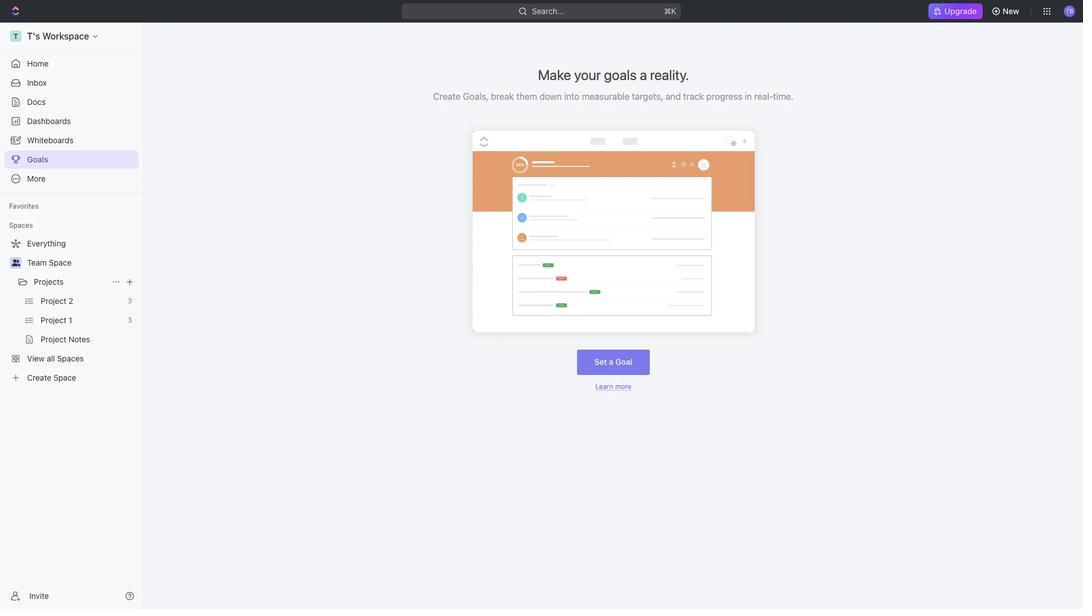 Task type: describe. For each thing, give the bounding box(es) containing it.
create for create space
[[27, 373, 51, 383]]

new button
[[987, 2, 1027, 20]]

view all spaces
[[27, 354, 84, 363]]

learn more
[[596, 382, 632, 391]]

workspace
[[42, 31, 89, 41]]

docs
[[27, 97, 46, 107]]

0 horizontal spatial spaces
[[9, 221, 33, 230]]

create space
[[27, 373, 76, 383]]

make
[[538, 67, 571, 83]]

targets,
[[632, 91, 664, 102]]

whiteboards link
[[5, 131, 139, 150]]

space for create space
[[53, 373, 76, 383]]

whiteboards
[[27, 135, 73, 145]]

set a goal
[[595, 357, 633, 367]]

more
[[615, 382, 632, 391]]

dashboards
[[27, 116, 71, 126]]

in
[[745, 91, 752, 102]]

team
[[27, 258, 47, 267]]

new
[[1003, 6, 1020, 16]]

create for create goals, break them down into measurable targets, and track progress in real-time.
[[434, 91, 461, 102]]

goal
[[616, 357, 633, 367]]

reality.
[[650, 67, 689, 83]]

more button
[[5, 170, 139, 188]]

sidebar navigation
[[0, 23, 146, 609]]

projects link
[[34, 273, 107, 291]]

tb
[[1066, 7, 1074, 14]]

docs link
[[5, 93, 139, 111]]

project 1 link
[[41, 312, 123, 330]]

home link
[[5, 55, 139, 73]]

break
[[491, 91, 514, 102]]

favorites
[[9, 202, 39, 210]]

them
[[517, 91, 537, 102]]

project 2
[[41, 296, 73, 306]]

learn more link
[[596, 382, 632, 391]]

goals link
[[5, 151, 139, 169]]

more
[[27, 174, 46, 183]]

project for project notes
[[41, 335, 66, 344]]

view
[[27, 354, 45, 363]]

project for project 1
[[41, 315, 66, 325]]

t's workspace, , element
[[10, 30, 21, 42]]

time.
[[774, 91, 794, 102]]

dashboards link
[[5, 112, 139, 130]]

t's workspace
[[27, 31, 89, 41]]

team space link
[[27, 254, 137, 272]]



Task type: locate. For each thing, give the bounding box(es) containing it.
1 horizontal spatial a
[[640, 67, 647, 83]]

1 vertical spatial project
[[41, 315, 66, 325]]

everything link
[[5, 235, 137, 253]]

project 1
[[41, 315, 72, 325]]

view all spaces link
[[5, 350, 137, 368]]

create down view
[[27, 373, 51, 383]]

real-
[[755, 91, 774, 102]]

1 vertical spatial create
[[27, 373, 51, 383]]

inbox
[[27, 78, 47, 87]]

your
[[574, 67, 601, 83]]

home
[[27, 59, 49, 68]]

2 vertical spatial project
[[41, 335, 66, 344]]

spaces down favorites button
[[9, 221, 33, 230]]

space for team space
[[49, 258, 72, 267]]

tb button
[[1061, 2, 1079, 20]]

track
[[684, 91, 704, 102]]

make your goals a reality.
[[538, 67, 689, 83]]

a up targets,
[[640, 67, 647, 83]]

user group image
[[12, 260, 20, 266]]

1
[[69, 315, 72, 325]]

inbox link
[[5, 74, 139, 92]]

3 for 1
[[128, 316, 132, 324]]

tree containing everything
[[5, 235, 139, 387]]

all
[[47, 354, 55, 363]]

1 3 from the top
[[128, 297, 132, 305]]

0 vertical spatial a
[[640, 67, 647, 83]]

space down everything link
[[49, 258, 72, 267]]

2 project from the top
[[41, 315, 66, 325]]

set
[[595, 357, 607, 367]]

1 horizontal spatial create
[[434, 91, 461, 102]]

team space
[[27, 258, 72, 267]]

tree inside the sidebar navigation
[[5, 235, 139, 387]]

into
[[564, 91, 580, 102]]

tree
[[5, 235, 139, 387]]

upgrade link
[[929, 3, 983, 19]]

⌘k
[[665, 6, 677, 16]]

0 vertical spatial 3
[[128, 297, 132, 305]]

2
[[69, 296, 73, 306]]

goals,
[[463, 91, 489, 102]]

1 horizontal spatial spaces
[[57, 354, 84, 363]]

project left 2
[[41, 296, 66, 306]]

1 vertical spatial 3
[[128, 316, 132, 324]]

0 vertical spatial spaces
[[9, 221, 33, 230]]

project 2 link
[[41, 292, 123, 310]]

project notes
[[41, 335, 90, 344]]

t
[[14, 32, 18, 40]]

space down view all spaces link at the bottom left
[[53, 373, 76, 383]]

3 up 'project notes' link
[[128, 316, 132, 324]]

invite
[[29, 591, 49, 601]]

3 project from the top
[[41, 335, 66, 344]]

create inside the sidebar navigation
[[27, 373, 51, 383]]

3
[[128, 297, 132, 305], [128, 316, 132, 324]]

spaces up create space link
[[57, 354, 84, 363]]

0 horizontal spatial create
[[27, 373, 51, 383]]

project for project 2
[[41, 296, 66, 306]]

project up view all spaces
[[41, 335, 66, 344]]

goals
[[27, 155, 48, 164]]

create space link
[[5, 369, 137, 387]]

1 vertical spatial space
[[53, 373, 76, 383]]

a right set
[[609, 357, 614, 367]]

project
[[41, 296, 66, 306], [41, 315, 66, 325], [41, 335, 66, 344]]

1 vertical spatial a
[[609, 357, 614, 367]]

down
[[540, 91, 562, 102]]

learn
[[596, 382, 614, 391]]

t's
[[27, 31, 40, 41]]

1 project from the top
[[41, 296, 66, 306]]

create left goals, on the top
[[434, 91, 461, 102]]

upgrade
[[945, 6, 977, 16]]

3 for 2
[[128, 297, 132, 305]]

0 horizontal spatial a
[[609, 357, 614, 367]]

1 vertical spatial spaces
[[57, 354, 84, 363]]

search...
[[532, 6, 565, 16]]

a
[[640, 67, 647, 83], [609, 357, 614, 367]]

0 vertical spatial project
[[41, 296, 66, 306]]

notes
[[69, 335, 90, 344]]

0 vertical spatial create
[[434, 91, 461, 102]]

create goals, break them down into measurable targets, and track progress in real-time.
[[434, 91, 794, 102]]

space
[[49, 258, 72, 267], [53, 373, 76, 383]]

measurable
[[582, 91, 630, 102]]

0 vertical spatial space
[[49, 258, 72, 267]]

projects
[[34, 277, 64, 287]]

favorites button
[[5, 200, 43, 213]]

and
[[666, 91, 681, 102]]

progress
[[707, 91, 743, 102]]

project left '1'
[[41, 315, 66, 325]]

create
[[434, 91, 461, 102], [27, 373, 51, 383]]

2 3 from the top
[[128, 316, 132, 324]]

spaces
[[9, 221, 33, 230], [57, 354, 84, 363]]

goals
[[604, 67, 637, 83]]

everything
[[27, 239, 66, 248]]

project notes link
[[41, 331, 137, 349]]

3 right the project 2 link
[[128, 297, 132, 305]]



Task type: vqa. For each thing, say whether or not it's contained in the screenshot.
AKVYC Icon
no



